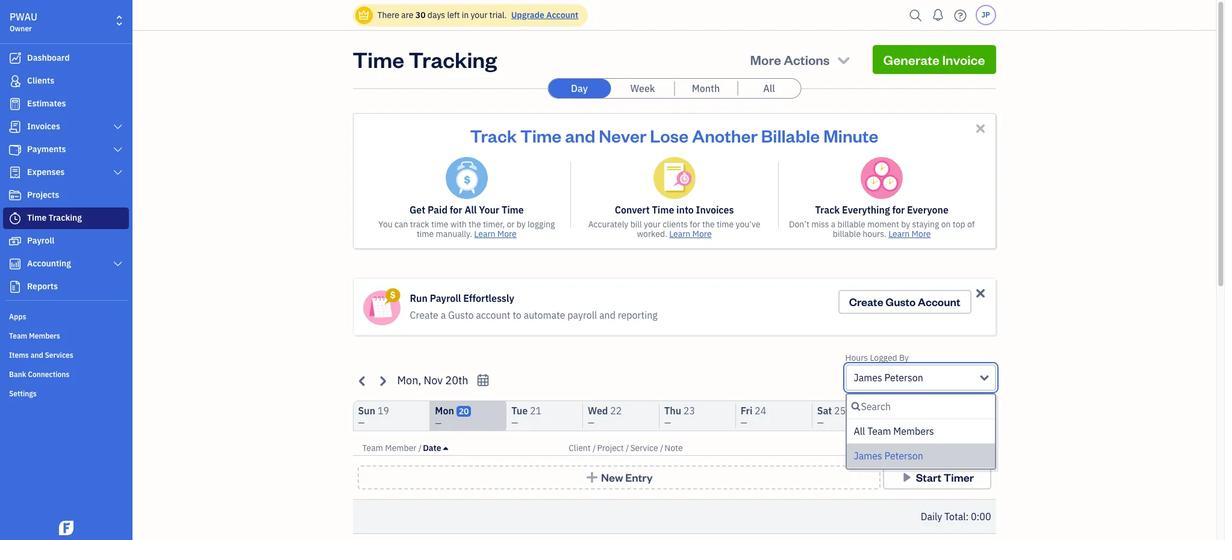 Task type: locate. For each thing, give the bounding box(es) containing it.
1 by from the left
[[517, 219, 526, 230]]

get
[[410, 204, 425, 216]]

account right upgrade
[[546, 10, 578, 20]]

— for sun
[[358, 418, 365, 429]]

0 vertical spatial all
[[763, 83, 775, 95]]

caretup image
[[443, 444, 448, 454]]

upgrade
[[511, 10, 544, 20]]

track everything for everyone image
[[861, 157, 903, 199]]

0 vertical spatial peterson
[[884, 372, 923, 384]]

team for team member /
[[362, 443, 383, 454]]

1 vertical spatial all
[[465, 204, 477, 216]]

sun
[[358, 405, 375, 417]]

payroll inside run payroll effortlessly create a gusto account to automate payroll and reporting
[[430, 293, 461, 305]]

chart image
[[8, 258, 22, 270]]

— inside "sat 25 —"
[[817, 418, 824, 429]]

don't miss a billable moment by staying on top of billable hours.
[[789, 219, 975, 240]]

create inside run payroll effortlessly create a gusto account to automate payroll and reporting
[[410, 310, 438, 322]]

— down sun
[[358, 418, 365, 429]]

and right items
[[31, 351, 43, 360]]

0 vertical spatial account
[[546, 10, 578, 20]]

get paid for all your time
[[410, 204, 524, 216]]

1 horizontal spatial gusto
[[886, 295, 916, 309]]

create up hours
[[849, 295, 883, 309]]

more down everyone
[[912, 229, 931, 240]]

status
[[962, 443, 986, 454]]

1 horizontal spatial payroll
[[430, 293, 461, 305]]

all down more actions
[[763, 83, 775, 95]]

for for everyone
[[892, 204, 905, 216]]

2 vertical spatial and
[[31, 351, 43, 360]]

/ left status link
[[958, 443, 961, 454]]

chevron large down image inside expenses link
[[112, 168, 123, 178]]

client
[[569, 443, 591, 454]]

jp button
[[975, 5, 996, 25]]

2 horizontal spatial learn
[[888, 229, 910, 240]]

payroll right run at left bottom
[[430, 293, 461, 305]]

worked.
[[637, 229, 667, 240]]

peterson up play image
[[884, 451, 923, 463]]

accurately bill your clients for the time you've worked.
[[588, 219, 760, 240]]

1 vertical spatial gusto
[[448, 310, 474, 322]]

gusto up by
[[886, 295, 916, 309]]

another
[[692, 124, 758, 147]]

/
[[418, 443, 422, 454], [593, 443, 596, 454], [626, 443, 629, 454], [660, 443, 663, 454], [958, 443, 961, 454]]

for down into
[[690, 219, 700, 230]]

service
[[630, 443, 658, 454]]

and right payroll at the bottom of page
[[599, 310, 616, 322]]

choose a date image
[[476, 374, 490, 388]]

a inside don't miss a billable moment by staying on top of billable hours.
[[831, 219, 836, 230]]

1 horizontal spatial :
[[966, 511, 969, 523]]

members down search search box
[[893, 426, 934, 438]]

1 horizontal spatial account
[[918, 295, 960, 309]]

0 vertical spatial invoices
[[27, 121, 60, 132]]

the right clients
[[702, 219, 715, 230]]

— for sat
[[817, 418, 824, 429]]

0 vertical spatial team
[[9, 332, 27, 341]]

learn more down into
[[669, 229, 712, 240]]

1 vertical spatial account
[[918, 295, 960, 309]]

all team members
[[854, 426, 934, 438]]

0 horizontal spatial payroll
[[27, 235, 54, 246]]

0 horizontal spatial the
[[469, 219, 481, 230]]

2 horizontal spatial learn more
[[888, 229, 931, 240]]

— inside sun 19 —
[[358, 418, 365, 429]]

daily
[[921, 511, 942, 523]]

— inside wed 22 —
[[588, 418, 594, 429]]

time left you've
[[717, 219, 734, 230]]

previous day image
[[356, 374, 370, 388]]

your right bill
[[644, 219, 661, 230]]

0 horizontal spatial account
[[546, 10, 578, 20]]

/ right client
[[593, 443, 596, 454]]

1 vertical spatial members
[[893, 426, 934, 438]]

payments link
[[3, 139, 129, 161]]

0 horizontal spatial track
[[470, 124, 517, 147]]

0 horizontal spatial team
[[9, 332, 27, 341]]

payments
[[27, 144, 66, 155]]

1 peterson from the top
[[884, 372, 923, 384]]

1 horizontal spatial members
[[893, 426, 934, 438]]

tue
[[511, 405, 528, 417]]

1 vertical spatial team
[[867, 426, 891, 438]]

0 vertical spatial payroll
[[27, 235, 54, 246]]

by left staying
[[901, 219, 910, 230]]

payment image
[[8, 144, 22, 156]]

automate
[[524, 310, 565, 322]]

1 horizontal spatial tracking
[[409, 45, 497, 73]]

/ left note 'link'
[[660, 443, 663, 454]]

chevron large down image for expenses
[[112, 168, 123, 178]]

moment
[[867, 219, 899, 230]]

a left account
[[441, 310, 446, 322]]

2 vertical spatial all
[[854, 426, 865, 438]]

1 vertical spatial time tracking
[[27, 213, 82, 223]]

time tracking link
[[3, 208, 129, 229]]

payroll up "accounting"
[[27, 235, 54, 246]]

— down tue
[[511, 418, 518, 429]]

more up the "all" link
[[750, 51, 781, 68]]

for
[[450, 204, 462, 216], [892, 204, 905, 216], [690, 219, 700, 230]]

invoices right into
[[696, 204, 734, 216]]

— down mon
[[435, 419, 442, 429]]

invoices up payments
[[27, 121, 60, 132]]

actions
[[784, 51, 830, 68]]

0 horizontal spatial create
[[410, 310, 438, 322]]

expenses link
[[3, 162, 129, 184]]

james peterson down all team members
[[854, 451, 923, 463]]

for up with at the left top of the page
[[450, 204, 462, 216]]

1 vertical spatial james
[[854, 451, 882, 463]]

0 horizontal spatial invoices
[[27, 121, 60, 132]]

get paid for all your time image
[[446, 157, 488, 199]]

0 vertical spatial members
[[29, 332, 60, 341]]

0 vertical spatial james
[[854, 372, 882, 384]]

track up the get paid for all your time image
[[470, 124, 517, 147]]

timer,
[[483, 219, 505, 230]]

chevron large down image
[[112, 145, 123, 155], [112, 168, 123, 178], [112, 260, 123, 269]]

0 horizontal spatial time tracking
[[27, 213, 82, 223]]

total up time link
[[939, 410, 960, 423]]

close image
[[974, 287, 987, 301]]

5 / from the left
[[958, 443, 961, 454]]

— inside tue 21 —
[[511, 418, 518, 429]]

account
[[476, 310, 510, 322]]

time
[[431, 219, 448, 230], [717, 219, 734, 230], [417, 229, 434, 240]]

1 horizontal spatial your
[[644, 219, 661, 230]]

day
[[571, 83, 588, 95]]

time inside accurately bill your clients for the time you've worked.
[[717, 219, 734, 230]]

2 learn more from the left
[[669, 229, 712, 240]]

learn down into
[[669, 229, 690, 240]]

3 learn more from the left
[[888, 229, 931, 240]]

client image
[[8, 75, 22, 87]]

invoices
[[27, 121, 60, 132], [696, 204, 734, 216]]

1 vertical spatial and
[[599, 310, 616, 322]]

the right with at the left top of the page
[[469, 219, 481, 230]]

time tracking down projects link
[[27, 213, 82, 223]]

the inside accurately bill your clients for the time you've worked.
[[702, 219, 715, 230]]

— for mon
[[435, 419, 442, 429]]

— down sat
[[817, 418, 824, 429]]

3 / from the left
[[626, 443, 629, 454]]

chevron large down image inside accounting link
[[112, 260, 123, 269]]

0:00
[[965, 410, 986, 423], [971, 511, 991, 523]]

0 vertical spatial total
[[939, 410, 960, 423]]

1 horizontal spatial by
[[901, 219, 910, 230]]

convert time into invoices image
[[653, 157, 695, 199]]

more down the your
[[497, 229, 517, 240]]

and
[[565, 124, 595, 147], [599, 310, 616, 322], [31, 351, 43, 360]]

a
[[831, 219, 836, 230], [441, 310, 446, 322]]

on
[[941, 219, 951, 230]]

sun 19 —
[[358, 405, 389, 429]]

play image
[[900, 472, 914, 484]]

freshbooks image
[[57, 522, 76, 536]]

create down run at left bottom
[[410, 310, 438, 322]]

1 vertical spatial :
[[966, 511, 969, 523]]

for for all
[[450, 204, 462, 216]]

2 learn from the left
[[669, 229, 690, 240]]

payroll
[[27, 235, 54, 246], [430, 293, 461, 305]]

/ left date
[[418, 443, 422, 454]]

peterson down by
[[884, 372, 923, 384]]

learn more down everyone
[[888, 229, 931, 240]]

for up moment
[[892, 204, 905, 216]]

estimate image
[[8, 98, 22, 110]]

team down apps
[[9, 332, 27, 341]]

the inside you can track time with the timer, or by logging time manually.
[[469, 219, 481, 230]]

bank connections link
[[3, 366, 129, 384]]

1 learn from the left
[[474, 229, 495, 240]]

more right clients
[[692, 229, 712, 240]]

— down thu
[[664, 418, 671, 429]]

dashboard
[[27, 52, 70, 63]]

: right daily on the right bottom of the page
[[966, 511, 969, 523]]

1 horizontal spatial create
[[849, 295, 883, 309]]

your right in
[[471, 10, 487, 20]]

2 chevron large down image from the top
[[112, 168, 123, 178]]

0 horizontal spatial :
[[960, 410, 963, 423]]

tracking inside time tracking link
[[49, 213, 82, 223]]

2 horizontal spatial team
[[867, 426, 891, 438]]

new
[[601, 471, 623, 485]]

2 horizontal spatial for
[[892, 204, 905, 216]]

1 vertical spatial track
[[815, 204, 840, 216]]

1 learn more from the left
[[474, 229, 517, 240]]

2 the from the left
[[702, 219, 715, 230]]

0 vertical spatial gusto
[[886, 295, 916, 309]]

time down paid
[[431, 219, 448, 230]]

0 horizontal spatial a
[[441, 310, 446, 322]]

1 vertical spatial payroll
[[430, 293, 461, 305]]

team down search search box
[[867, 426, 891, 438]]

2 vertical spatial chevron large down image
[[112, 260, 123, 269]]

and left "never"
[[565, 124, 595, 147]]

0 horizontal spatial learn
[[474, 229, 495, 240]]

members up items and services
[[29, 332, 60, 341]]

— down the fri
[[741, 418, 747, 429]]

0 horizontal spatial gusto
[[448, 310, 474, 322]]

1 horizontal spatial team
[[362, 443, 383, 454]]

total right daily on the right bottom of the page
[[944, 511, 966, 523]]

1 vertical spatial your
[[644, 219, 661, 230]]

0 horizontal spatial members
[[29, 332, 60, 341]]

— inside mon 20 —
[[435, 419, 442, 429]]

there are 30 days left in your trial. upgrade account
[[377, 10, 578, 20]]

1 horizontal spatial and
[[565, 124, 595, 147]]

account left close image
[[918, 295, 960, 309]]

1 james from the top
[[854, 372, 882, 384]]

1 the from the left
[[469, 219, 481, 230]]

settings
[[9, 390, 37, 399]]

1 horizontal spatial track
[[815, 204, 840, 216]]

by right or
[[517, 219, 526, 230]]

1 horizontal spatial learn more
[[669, 229, 712, 240]]

time tracking down 30
[[353, 45, 497, 73]]

james peterson down 'logged'
[[854, 372, 923, 384]]

apps link
[[3, 308, 129, 326]]

days
[[428, 10, 445, 20]]

chevron large down image
[[112, 122, 123, 132]]

— inside the fri 24 —
[[741, 418, 747, 429]]

1 horizontal spatial for
[[690, 219, 700, 230]]

learn more down the your
[[474, 229, 517, 240]]

3 learn from the left
[[888, 229, 910, 240]]

time tracking
[[353, 45, 497, 73], [27, 213, 82, 223]]

4 / from the left
[[660, 443, 663, 454]]

don't
[[789, 219, 809, 230]]

all link
[[738, 79, 800, 98]]

clients
[[27, 75, 54, 86]]

2 horizontal spatial and
[[599, 310, 616, 322]]

— for tue
[[511, 418, 518, 429]]

time down get
[[417, 229, 434, 240]]

members
[[29, 332, 60, 341], [893, 426, 934, 438]]

2 horizontal spatial all
[[854, 426, 865, 438]]

0 vertical spatial a
[[831, 219, 836, 230]]

members inside team members "link"
[[29, 332, 60, 341]]

2 vertical spatial team
[[362, 443, 383, 454]]

0 vertical spatial track
[[470, 124, 517, 147]]

0 vertical spatial chevron large down image
[[112, 145, 123, 155]]

track for track everything for everyone
[[815, 204, 840, 216]]

0 vertical spatial your
[[471, 10, 487, 20]]

— down wed
[[588, 418, 594, 429]]

chevron large down image for accounting
[[112, 260, 123, 269]]

all left the your
[[465, 204, 477, 216]]

peterson
[[884, 372, 923, 384], [884, 451, 923, 463]]

a right miss
[[831, 219, 836, 230]]

0 horizontal spatial by
[[517, 219, 526, 230]]

1 horizontal spatial a
[[831, 219, 836, 230]]

payroll
[[567, 310, 597, 322]]

1 vertical spatial create
[[410, 310, 438, 322]]

0:00 down the timer
[[971, 511, 991, 523]]

james
[[854, 372, 882, 384], [854, 451, 882, 463]]

learn more for everyone
[[888, 229, 931, 240]]

learn more
[[474, 229, 517, 240], [669, 229, 712, 240], [888, 229, 931, 240]]

james peterson
[[854, 372, 923, 384], [854, 451, 923, 463]]

track up miss
[[815, 204, 840, 216]]

: up time / status
[[960, 410, 963, 423]]

2 by from the left
[[901, 219, 910, 230]]

— inside thu 23 —
[[664, 418, 671, 429]]

more actions
[[750, 51, 830, 68]]

learn down the your
[[474, 229, 495, 240]]

1 vertical spatial peterson
[[884, 451, 923, 463]]

0 horizontal spatial your
[[471, 10, 487, 20]]

run payroll effortlessly create a gusto account to automate payroll and reporting
[[410, 293, 658, 322]]

0 vertical spatial :
[[960, 410, 963, 423]]

team inside "link"
[[9, 332, 27, 341]]

time
[[353, 45, 404, 73], [520, 124, 562, 147], [502, 204, 524, 216], [652, 204, 674, 216], [27, 213, 47, 223], [937, 443, 956, 454]]

0 vertical spatial james peterson
[[854, 372, 923, 384]]

/ left service
[[626, 443, 629, 454]]

the for all
[[469, 219, 481, 230]]

report image
[[8, 281, 22, 293]]

jp
[[981, 10, 990, 19]]

0 horizontal spatial and
[[31, 351, 43, 360]]

tracking down projects link
[[49, 213, 82, 223]]

bank
[[9, 370, 26, 379]]

:
[[960, 410, 963, 423], [966, 511, 969, 523]]

1 horizontal spatial all
[[763, 83, 775, 95]]

time inside main element
[[27, 213, 47, 223]]

service link
[[630, 443, 660, 454]]

track for track time and never lose another billable minute
[[470, 124, 517, 147]]

2 james from the top
[[854, 451, 882, 463]]

1 horizontal spatial learn
[[669, 229, 690, 240]]

create gusto account
[[849, 295, 960, 309]]

0 vertical spatial time tracking
[[353, 45, 497, 73]]

1 vertical spatial tracking
[[49, 213, 82, 223]]

0:00 up status
[[965, 410, 986, 423]]

date
[[423, 443, 441, 454]]

list box
[[847, 420, 995, 469]]

0 vertical spatial create
[[849, 295, 883, 309]]

1 chevron large down image from the top
[[112, 145, 123, 155]]

1 vertical spatial invoices
[[696, 204, 734, 216]]

0 vertical spatial and
[[565, 124, 595, 147]]

0 horizontal spatial tracking
[[49, 213, 82, 223]]

0 horizontal spatial for
[[450, 204, 462, 216]]

main element
[[0, 0, 163, 541]]

with
[[450, 219, 467, 230]]

0 horizontal spatial learn more
[[474, 229, 517, 240]]

close image
[[974, 122, 987, 136]]

team left member at the left
[[362, 443, 383, 454]]

the
[[469, 219, 481, 230], [702, 219, 715, 230]]

new entry
[[601, 471, 653, 485]]

more for convert time into invoices
[[692, 229, 712, 240]]

3 chevron large down image from the top
[[112, 260, 123, 269]]

1 vertical spatial chevron large down image
[[112, 168, 123, 178]]

timer image
[[8, 213, 22, 225]]

all right "sat 25 —"
[[854, 426, 865, 438]]

project
[[597, 443, 624, 454]]

upgrade account link
[[509, 10, 578, 20]]

1 james peterson from the top
[[854, 372, 923, 384]]

expense image
[[8, 167, 22, 179]]

billable down everything
[[838, 219, 865, 230]]

create
[[849, 295, 883, 309], [410, 310, 438, 322]]

1 vertical spatial a
[[441, 310, 446, 322]]

gusto left account
[[448, 310, 474, 322]]

1 vertical spatial total
[[944, 511, 966, 523]]

payroll link
[[3, 231, 129, 252]]

24
[[755, 405, 766, 417]]

1 horizontal spatial the
[[702, 219, 715, 230]]

james down hours logged by on the bottom right of page
[[854, 372, 882, 384]]

thu
[[664, 405, 681, 417]]

mon
[[435, 405, 454, 417]]

tracking down left
[[409, 45, 497, 73]]

james down all team members
[[854, 451, 882, 463]]

learn right hours.
[[888, 229, 910, 240]]

billable
[[838, 219, 865, 230], [833, 229, 861, 240]]

1 vertical spatial james peterson
[[854, 451, 923, 463]]



Task type: vqa. For each thing, say whether or not it's contained in the screenshot.
Cancel button
no



Task type: describe. For each thing, give the bounding box(es) containing it.
settings link
[[3, 385, 129, 403]]

by inside don't miss a billable moment by staying on top of billable hours.
[[901, 219, 910, 230]]

2 / from the left
[[593, 443, 596, 454]]

mon, nov 20th
[[397, 374, 468, 388]]

peterson inside dropdown button
[[884, 372, 923, 384]]

estimates link
[[3, 93, 129, 115]]

tue 21 —
[[511, 405, 542, 429]]

daily total : 0:00
[[921, 511, 991, 523]]

staying
[[912, 219, 939, 230]]

all for all
[[763, 83, 775, 95]]

plus image
[[585, 472, 599, 484]]

items
[[9, 351, 29, 360]]

all for all team members
[[854, 426, 865, 438]]

— for thu
[[664, 418, 671, 429]]

clients
[[663, 219, 688, 230]]

mon,
[[397, 374, 421, 388]]

there
[[377, 10, 399, 20]]

create inside button
[[849, 295, 883, 309]]

you can track time with the timer, or by logging time manually.
[[378, 219, 555, 240]]

thu 23 —
[[664, 405, 695, 429]]

note link
[[665, 443, 683, 454]]

crown image
[[357, 9, 370, 21]]

your inside accurately bill your clients for the time you've worked.
[[644, 219, 661, 230]]

accounting link
[[3, 254, 129, 275]]

lose
[[650, 124, 689, 147]]

billable left hours.
[[833, 229, 861, 240]]

track
[[410, 219, 429, 230]]

0 vertical spatial 0:00
[[965, 410, 986, 423]]

invoices inside main element
[[27, 121, 60, 132]]

and inside main element
[[31, 351, 43, 360]]

more inside dropdown button
[[750, 51, 781, 68]]

dashboard link
[[3, 48, 129, 69]]

mon 20 —
[[435, 405, 469, 429]]

sat
[[817, 405, 832, 417]]

gusto inside button
[[886, 295, 916, 309]]

23
[[684, 405, 695, 417]]

learn for everyone
[[888, 229, 910, 240]]

by inside you can track time with the timer, or by logging time manually.
[[517, 219, 526, 230]]

bank connections
[[9, 370, 69, 379]]

a inside run payroll effortlessly create a gusto account to automate payroll and reporting
[[441, 310, 446, 322]]

chevron large down image for payments
[[112, 145, 123, 155]]

week
[[630, 83, 655, 95]]

time link
[[937, 443, 958, 454]]

everyone
[[907, 204, 949, 216]]

19
[[378, 405, 389, 417]]

learn more for all
[[474, 229, 517, 240]]

team member /
[[362, 443, 422, 454]]

the for invoices
[[702, 219, 715, 230]]

learn more for invoices
[[669, 229, 712, 240]]

note
[[665, 443, 683, 454]]

time tracking inside main element
[[27, 213, 82, 223]]

track time and never lose another billable minute
[[470, 124, 879, 147]]

your
[[479, 204, 499, 216]]

2 peterson from the top
[[884, 451, 923, 463]]

money image
[[8, 235, 22, 248]]

james inside james peterson dropdown button
[[854, 372, 882, 384]]

convert time into invoices
[[615, 204, 734, 216]]

more for get paid for all your time
[[497, 229, 517, 240]]

next day image
[[376, 374, 389, 388]]

learn for invoices
[[669, 229, 690, 240]]

new entry button
[[357, 466, 880, 490]]

client / project / service / note
[[569, 443, 683, 454]]

manually.
[[436, 229, 472, 240]]

or
[[507, 219, 515, 230]]

fri 24 —
[[741, 405, 766, 429]]

and inside run payroll effortlessly create a gusto account to automate payroll and reporting
[[599, 310, 616, 322]]

bill
[[630, 219, 642, 230]]

items and services
[[9, 351, 73, 360]]

generate invoice button
[[872, 45, 996, 74]]

hours
[[845, 353, 868, 364]]

invoices link
[[3, 116, 129, 138]]

search image
[[906, 6, 925, 24]]

trial.
[[489, 10, 507, 20]]

into
[[676, 204, 694, 216]]

james peterson button
[[845, 365, 996, 391]]

more for track everything for everyone
[[912, 229, 931, 240]]

track everything for everyone
[[815, 204, 949, 216]]

for inside accurately bill your clients for the time you've worked.
[[690, 219, 700, 230]]

projects link
[[3, 185, 129, 207]]

status link
[[962, 443, 986, 454]]

1 vertical spatial 0:00
[[971, 511, 991, 523]]

payroll inside main element
[[27, 235, 54, 246]]

owner
[[10, 24, 32, 33]]

project link
[[597, 443, 626, 454]]

1 / from the left
[[418, 443, 422, 454]]

pwau
[[10, 11, 37, 23]]

go to help image
[[951, 6, 970, 24]]

20
[[459, 407, 469, 417]]

never
[[599, 124, 647, 147]]

25
[[834, 405, 846, 417]]

reports link
[[3, 276, 129, 298]]

fri
[[741, 405, 752, 417]]

pwau owner
[[10, 11, 37, 33]]

dashboard image
[[8, 52, 22, 64]]

Search search field
[[847, 400, 995, 414]]

start timer button
[[883, 466, 991, 490]]

to
[[513, 310, 521, 322]]

hours.
[[863, 229, 886, 240]]

date link
[[423, 443, 448, 454]]

0 horizontal spatial all
[[465, 204, 477, 216]]

account inside button
[[918, 295, 960, 309]]

member
[[385, 443, 416, 454]]

james peterson inside dropdown button
[[854, 372, 923, 384]]

logging
[[528, 219, 555, 230]]

learn for all
[[474, 229, 495, 240]]

team members link
[[3, 327, 129, 345]]

— for fri
[[741, 418, 747, 429]]

gusto inside run payroll effortlessly create a gusto account to automate payroll and reporting
[[448, 310, 474, 322]]

accounting
[[27, 258, 71, 269]]

notifications image
[[928, 3, 948, 27]]

— for wed
[[588, 418, 594, 429]]

invoice image
[[8, 121, 22, 133]]

you
[[378, 219, 393, 230]]

month link
[[675, 79, 737, 98]]

clients link
[[3, 70, 129, 92]]

timer
[[944, 471, 974, 485]]

total : 0:00
[[939, 410, 986, 423]]

of
[[967, 219, 975, 230]]

1 horizontal spatial invoices
[[696, 204, 734, 216]]

connections
[[28, 370, 69, 379]]

you've
[[736, 219, 760, 230]]

create gusto account button
[[838, 290, 971, 314]]

month
[[692, 83, 720, 95]]

2 james peterson from the top
[[854, 451, 923, 463]]

project image
[[8, 190, 22, 202]]

team for team members
[[9, 332, 27, 341]]

0 vertical spatial tracking
[[409, 45, 497, 73]]

sat 25 —
[[817, 405, 846, 429]]

list box containing all team members
[[847, 420, 995, 469]]

effortlessly
[[463, 293, 514, 305]]

wed
[[588, 405, 608, 417]]

chevrondown image
[[835, 51, 852, 68]]

can
[[395, 219, 408, 230]]

1 horizontal spatial time tracking
[[353, 45, 497, 73]]



